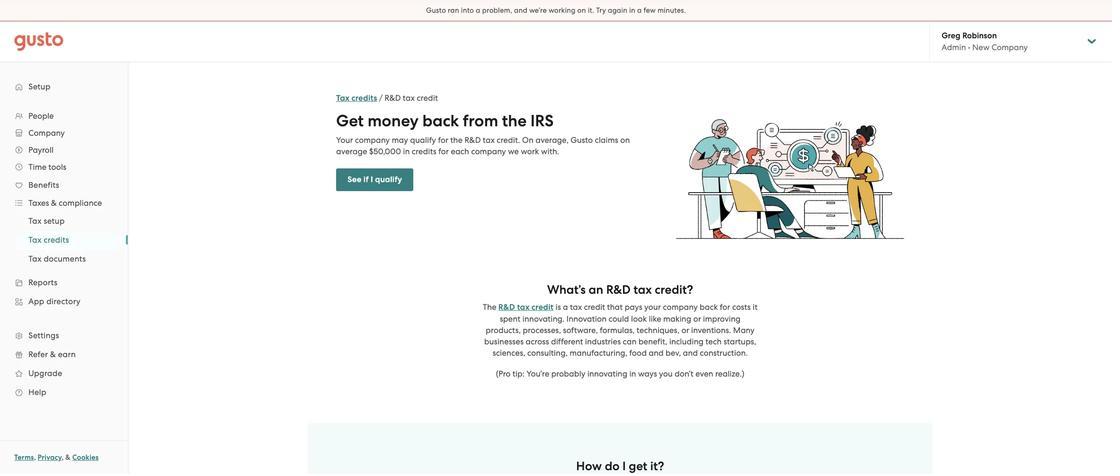 Task type: describe. For each thing, give the bounding box(es) containing it.
upgrade
[[28, 369, 62, 378]]

see
[[348, 175, 362, 185]]

pays
[[625, 303, 642, 312]]

1 vertical spatial for
[[438, 147, 449, 156]]

credit.
[[497, 135, 520, 145]]

credit for a
[[584, 303, 605, 312]]

including
[[669, 337, 704, 347]]

credits for tax credits / r&d tax credit
[[352, 93, 377, 103]]

(pro tip: you're probably innovating in ways you don't even realize.)
[[496, 369, 745, 379]]

your
[[644, 303, 661, 312]]

again
[[608, 6, 628, 15]]

r&d inside tax credits / r&d tax credit
[[385, 93, 401, 103]]

app directory link
[[9, 293, 118, 310]]

you
[[659, 369, 673, 379]]

payroll button
[[9, 142, 118, 159]]

spent
[[500, 314, 520, 324]]

r&d tax credit link
[[498, 303, 554, 312]]

greg robinson admin • new company
[[942, 31, 1028, 52]]

into
[[461, 6, 474, 15]]

0 horizontal spatial a
[[476, 6, 480, 15]]

you're
[[527, 369, 549, 379]]

it.
[[588, 6, 594, 15]]

tools
[[48, 162, 66, 172]]

setup
[[44, 216, 65, 226]]

1 vertical spatial company
[[471, 147, 506, 156]]

how do i get it?
[[576, 459, 664, 474]]

making
[[663, 314, 691, 324]]

time tools button
[[9, 159, 118, 176]]

is a tax credit that pays your company back for costs it spent innovating. innovation could look like making or improving products, processes, software, formulas, techniques, or inventions. many businesses across different industries can benefit, including tech startups, sciences, consulting, manufacturing, food and bev, and construction.
[[484, 303, 758, 358]]

working
[[549, 6, 576, 15]]

people
[[28, 111, 54, 121]]

tip:
[[513, 369, 525, 379]]

2 vertical spatial &
[[65, 454, 71, 462]]

claims
[[595, 135, 618, 145]]

look
[[631, 314, 647, 324]]

industries
[[585, 337, 621, 347]]

r&d up "that"
[[606, 283, 631, 297]]

a inside is a tax credit that pays your company back for costs it spent innovating. innovation could look like making or improving products, processes, software, formulas, techniques, or inventions. many businesses across different industries can benefit, including tech startups, sciences, consulting, manufacturing, food and bev, and construction.
[[563, 303, 568, 312]]

robinson
[[963, 31, 997, 41]]

may
[[392, 135, 408, 145]]

gusto ran into a problem, and we're working on it. try again in a few minutes.
[[426, 6, 686, 15]]

inventions.
[[691, 326, 731, 335]]

it?
[[650, 459, 664, 474]]

time tools
[[28, 162, 66, 172]]

1 horizontal spatial or
[[693, 314, 701, 324]]

don't
[[675, 369, 694, 379]]

settings
[[28, 331, 59, 340]]

software,
[[563, 326, 598, 335]]

an
[[589, 283, 603, 297]]

i for if
[[371, 175, 373, 185]]

list containing tax setup
[[0, 212, 128, 268]]

minutes.
[[658, 6, 686, 15]]

what's an r&d tax credit?
[[547, 283, 693, 297]]

& for compliance
[[51, 198, 57, 208]]

home image
[[14, 32, 63, 51]]

gusto navigation element
[[0, 62, 128, 417]]

what's
[[547, 283, 586, 297]]

average,
[[536, 135, 569, 145]]

tax up pays
[[634, 283, 652, 297]]

tax documents link
[[17, 250, 118, 268]]

can
[[623, 337, 637, 347]]

products,
[[486, 326, 521, 335]]

if
[[364, 175, 369, 185]]

costs
[[732, 303, 751, 312]]

how
[[576, 459, 602, 474]]

1 horizontal spatial the
[[502, 111, 527, 131]]

few
[[644, 6, 656, 15]]

in inside get money back from the irs your company may qualify for the r&d tax credit. on average, gusto claims on average $50,000 in credits for each company we work with.
[[403, 147, 410, 156]]

for inside is a tax credit that pays your company back for costs it spent innovating. innovation could look like making or improving products, processes, software, formulas, techniques, or inventions. many businesses across different industries can benefit, including tech startups, sciences, consulting, manufacturing, food and bev, and construction.
[[720, 303, 730, 312]]

company inside dropdown button
[[28, 128, 65, 138]]

benefits
[[28, 180, 59, 190]]

benefit,
[[639, 337, 667, 347]]

taxes & compliance
[[28, 198, 102, 208]]

credits for tax credits
[[44, 235, 69, 245]]

your
[[336, 135, 353, 145]]

manufacturing,
[[570, 348, 627, 358]]

consulting,
[[527, 348, 568, 358]]

0 horizontal spatial and
[[514, 6, 527, 15]]

benefits link
[[9, 177, 118, 194]]

& for earn
[[50, 350, 56, 359]]

credit?
[[655, 283, 693, 297]]

see if i qualify
[[348, 175, 402, 185]]

processes,
[[523, 326, 561, 335]]

app directory
[[28, 297, 81, 306]]

like
[[649, 314, 661, 324]]

credits inside get money back from the irs your company may qualify for the r&d tax credit. on average, gusto claims on average $50,000 in credits for each company we work with.
[[412, 147, 437, 156]]

each
[[451, 147, 469, 156]]

tax inside tax credits / r&d tax credit
[[403, 93, 415, 103]]

realize.)
[[715, 369, 745, 379]]

work
[[521, 147, 539, 156]]

1 horizontal spatial and
[[649, 348, 664, 358]]

gusto inside get money back from the irs your company may qualify for the r&d tax credit. on average, gusto claims on average $50,000 in credits for each company we work with.
[[571, 135, 593, 145]]

get
[[336, 111, 364, 131]]

on inside get money back from the irs your company may qualify for the r&d tax credit. on average, gusto claims on average $50,000 in credits for each company we work with.
[[620, 135, 630, 145]]

that
[[607, 303, 623, 312]]

tax setup link
[[17, 213, 118, 230]]

2 , from the left
[[62, 454, 64, 462]]

refer & earn
[[28, 350, 76, 359]]

2 horizontal spatial a
[[637, 6, 642, 15]]

with.
[[541, 147, 559, 156]]

directory
[[46, 297, 81, 306]]

admin
[[942, 43, 966, 52]]

0 horizontal spatial on
[[577, 6, 586, 15]]

terms
[[14, 454, 34, 462]]

from
[[463, 111, 498, 131]]

improving
[[703, 314, 741, 324]]



Task type: vqa. For each thing, say whether or not it's contained in the screenshot.
Recommendations in the Gusto navigation element
no



Task type: locate. For each thing, give the bounding box(es) containing it.
back up improving
[[700, 303, 718, 312]]

2 list from the top
[[0, 212, 128, 268]]

credits up tax documents on the bottom of the page
[[44, 235, 69, 245]]

taxes & compliance button
[[9, 195, 118, 212]]

r&d up 'each'
[[465, 135, 481, 145]]

1 horizontal spatial qualify
[[410, 135, 436, 145]]

get
[[629, 459, 647, 474]]

taxes
[[28, 198, 49, 208]]

earn
[[58, 350, 76, 359]]

credits inside list
[[44, 235, 69, 245]]

credit inside is a tax credit that pays your company back for costs it spent innovating. innovation could look like making or improving products, processes, software, formulas, techniques, or inventions. many businesses across different industries can benefit, including tech startups, sciences, consulting, manufacturing, food and bev, and construction.
[[584, 303, 605, 312]]

in left ways at the right of the page
[[629, 369, 636, 379]]

2 vertical spatial for
[[720, 303, 730, 312]]

i right if
[[371, 175, 373, 185]]

0 horizontal spatial company
[[355, 135, 390, 145]]

problem,
[[482, 6, 512, 15]]

0 horizontal spatial credit
[[417, 93, 438, 103]]

payroll
[[28, 145, 54, 155]]

& left earn
[[50, 350, 56, 359]]

1 horizontal spatial back
[[700, 303, 718, 312]]

money
[[368, 111, 419, 131]]

for up improving
[[720, 303, 730, 312]]

refer
[[28, 350, 48, 359]]

1 vertical spatial company
[[28, 128, 65, 138]]

credits left /
[[352, 93, 377, 103]]

it
[[753, 303, 758, 312]]

the up 'each'
[[450, 135, 463, 145]]

0 horizontal spatial credits
[[44, 235, 69, 245]]

for
[[438, 135, 448, 145], [438, 147, 449, 156], [720, 303, 730, 312]]

1 vertical spatial qualify
[[375, 175, 402, 185]]

1 vertical spatial credits
[[412, 147, 437, 156]]

1 horizontal spatial i
[[623, 459, 626, 474]]

qualify inside the see if i qualify button
[[375, 175, 402, 185]]

1 horizontal spatial tax credits link
[[336, 93, 377, 103]]

credit for r&d
[[532, 303, 554, 312]]

list
[[0, 107, 128, 402], [0, 212, 128, 268]]

1 horizontal spatial ,
[[62, 454, 64, 462]]

1 horizontal spatial company
[[471, 147, 506, 156]]

0 vertical spatial credits
[[352, 93, 377, 103]]

, left the cookies button
[[62, 454, 64, 462]]

or up inventions.
[[693, 314, 701, 324]]

0 horizontal spatial the
[[450, 135, 463, 145]]

1 vertical spatial gusto
[[571, 135, 593, 145]]

gusto left claims
[[571, 135, 593, 145]]

tax setup
[[28, 216, 65, 226]]

and left we're
[[514, 6, 527, 15]]

0 horizontal spatial ,
[[34, 454, 36, 462]]

privacy
[[38, 454, 62, 462]]

1 vertical spatial i
[[623, 459, 626, 474]]

0 horizontal spatial tax credits link
[[17, 232, 118, 249]]

company for is
[[663, 303, 698, 312]]

tax for tax setup
[[28, 216, 42, 226]]

1 vertical spatial tax credits link
[[17, 232, 118, 249]]

startups,
[[724, 337, 756, 347]]

probably
[[551, 369, 585, 379]]

on right claims
[[620, 135, 630, 145]]

average
[[336, 147, 367, 156]]

and down benefit,
[[649, 348, 664, 358]]

2 vertical spatial in
[[629, 369, 636, 379]]

qualify inside get money back from the irs your company may qualify for the r&d tax credit. on average, gusto claims on average $50,000 in credits for each company we work with.
[[410, 135, 436, 145]]

we're
[[529, 6, 547, 15]]

i right do
[[623, 459, 626, 474]]

& right taxes
[[51, 198, 57, 208]]

could
[[609, 314, 629, 324]]

see if i qualify button
[[336, 169, 414, 191]]

compliance
[[59, 198, 102, 208]]

r&d up spent
[[498, 303, 515, 312]]

greg
[[942, 31, 961, 41]]

we
[[508, 147, 519, 156]]

in
[[629, 6, 635, 15], [403, 147, 410, 156], [629, 369, 636, 379]]

people button
[[9, 107, 118, 125]]

0 vertical spatial back
[[422, 111, 459, 131]]

1 vertical spatial &
[[50, 350, 56, 359]]

a right into
[[476, 6, 480, 15]]

•
[[968, 43, 970, 52]]

credit inside tax credits / r&d tax credit
[[417, 93, 438, 103]]

qualify right may
[[410, 135, 436, 145]]

0 vertical spatial company
[[355, 135, 390, 145]]

qualify right if
[[375, 175, 402, 185]]

tax for tax documents
[[28, 254, 42, 264]]

tax down tax setup
[[28, 235, 42, 245]]

the r&d tax credit
[[483, 303, 554, 312]]

cookies button
[[72, 452, 99, 464]]

0 vertical spatial company
[[992, 43, 1028, 52]]

1 vertical spatial in
[[403, 147, 410, 156]]

for right may
[[438, 135, 448, 145]]

i for do
[[623, 459, 626, 474]]

innovating
[[587, 369, 627, 379]]

0 vertical spatial the
[[502, 111, 527, 131]]

i inside the see if i qualify button
[[371, 175, 373, 185]]

1 horizontal spatial credits
[[352, 93, 377, 103]]

list containing people
[[0, 107, 128, 402]]

2 horizontal spatial credits
[[412, 147, 437, 156]]

0 vertical spatial on
[[577, 6, 586, 15]]

, left privacy
[[34, 454, 36, 462]]

even
[[696, 369, 713, 379]]

and down the including
[[683, 348, 698, 358]]

qualify
[[410, 135, 436, 145], [375, 175, 402, 185]]

tax down tax credits
[[28, 254, 42, 264]]

1 , from the left
[[34, 454, 36, 462]]

1 horizontal spatial credit
[[532, 303, 554, 312]]

credits left 'each'
[[412, 147, 437, 156]]

1 horizontal spatial on
[[620, 135, 630, 145]]

company down the credit.
[[471, 147, 506, 156]]

tax for tax credits / r&d tax credit
[[336, 93, 350, 103]]

company
[[992, 43, 1028, 52], [28, 128, 65, 138]]

and
[[514, 6, 527, 15], [649, 348, 664, 358], [683, 348, 698, 358]]

company for get
[[355, 135, 390, 145]]

upgrade link
[[9, 365, 118, 382]]

0 vertical spatial tax credits link
[[336, 93, 377, 103]]

tax up innovation
[[570, 303, 582, 312]]

many
[[733, 326, 755, 335]]

in right again
[[629, 6, 635, 15]]

r&d right /
[[385, 93, 401, 103]]

1 horizontal spatial a
[[563, 303, 568, 312]]

1 horizontal spatial company
[[992, 43, 1028, 52]]

tax credits / r&d tax credit
[[336, 93, 438, 103]]

1 vertical spatial on
[[620, 135, 630, 145]]

1 vertical spatial or
[[682, 326, 689, 335]]

innovating.
[[522, 314, 565, 324]]

the up the credit.
[[502, 111, 527, 131]]

0 vertical spatial or
[[693, 314, 701, 324]]

2 horizontal spatial and
[[683, 348, 698, 358]]

tax credits link up get
[[336, 93, 377, 103]]

r&d inside get money back from the irs your company may qualify for the r&d tax credit. on average, gusto claims on average $50,000 in credits for each company we work with.
[[465, 135, 481, 145]]

gusto
[[426, 6, 446, 15], [571, 135, 593, 145]]

tax credits link down tax setup link
[[17, 232, 118, 249]]

credit up innovating.
[[532, 303, 554, 312]]

tax
[[336, 93, 350, 103], [28, 216, 42, 226], [28, 235, 42, 245], [28, 254, 42, 264]]

tax credits
[[28, 235, 69, 245]]

tax down taxes
[[28, 216, 42, 226]]

& inside dropdown button
[[51, 198, 57, 208]]

construction.
[[700, 348, 748, 358]]

0 vertical spatial in
[[629, 6, 635, 15]]

tax
[[403, 93, 415, 103], [483, 135, 495, 145], [634, 283, 652, 297], [517, 303, 530, 312], [570, 303, 582, 312]]

0 horizontal spatial i
[[371, 175, 373, 185]]

tax left the credit.
[[483, 135, 495, 145]]

0 horizontal spatial or
[[682, 326, 689, 335]]

0 vertical spatial i
[[371, 175, 373, 185]]

0 horizontal spatial qualify
[[375, 175, 402, 185]]

back inside get money back from the irs your company may qualify for the r&d tax credit. on average, gusto claims on average $50,000 in credits for each company we work with.
[[422, 111, 459, 131]]

privacy link
[[38, 454, 62, 462]]

the
[[483, 303, 497, 312]]

1 vertical spatial back
[[700, 303, 718, 312]]

time
[[28, 162, 46, 172]]

in down may
[[403, 147, 410, 156]]

gusto left ran
[[426, 6, 446, 15]]

irs
[[531, 111, 554, 131]]

a right 'is'
[[563, 303, 568, 312]]

tax documents
[[28, 254, 86, 264]]

do
[[605, 459, 620, 474]]

0 horizontal spatial back
[[422, 111, 459, 131]]

0 horizontal spatial gusto
[[426, 6, 446, 15]]

1 list from the top
[[0, 107, 128, 402]]

& left the cookies button
[[65, 454, 71, 462]]

1 horizontal spatial gusto
[[571, 135, 593, 145]]

reports link
[[9, 274, 118, 291]]

tax credits link
[[336, 93, 377, 103], [17, 232, 118, 249]]

food
[[629, 348, 647, 358]]

formulas,
[[600, 326, 635, 335]]

ran
[[448, 6, 459, 15]]

a left few
[[637, 6, 642, 15]]

0 horizontal spatial company
[[28, 128, 65, 138]]

a
[[476, 6, 480, 15], [637, 6, 642, 15], [563, 303, 568, 312]]

2 vertical spatial company
[[663, 303, 698, 312]]

sciences,
[[493, 348, 525, 358]]

back inside is a tax credit that pays your company back for costs it spent innovating. innovation could look like making or improving products, processes, software, formulas, techniques, or inventions. many businesses across different industries can benefit, including tech startups, sciences, consulting, manufacturing, food and bev, and construction.
[[700, 303, 718, 312]]

tax inside is a tax credit that pays your company back for costs it spent innovating. innovation could look like making or improving products, processes, software, formulas, techniques, or inventions. many businesses across different industries can benefit, including tech startups, sciences, consulting, manufacturing, food and bev, and construction.
[[570, 303, 582, 312]]

company inside "greg robinson admin • new company"
[[992, 43, 1028, 52]]

(pro
[[496, 369, 511, 379]]

company up $50,000
[[355, 135, 390, 145]]

refer & earn link
[[9, 346, 118, 363]]

on left it.
[[577, 6, 586, 15]]

0 vertical spatial &
[[51, 198, 57, 208]]

back up 'each'
[[422, 111, 459, 131]]

1 vertical spatial the
[[450, 135, 463, 145]]

credit up money in the left of the page
[[417, 93, 438, 103]]

0 vertical spatial gusto
[[426, 6, 446, 15]]

company button
[[9, 125, 118, 142]]

credit up innovation
[[584, 303, 605, 312]]

company down the people
[[28, 128, 65, 138]]

tax up get
[[336, 93, 350, 103]]

tax up money in the left of the page
[[403, 93, 415, 103]]

reports
[[28, 278, 58, 287]]

company up making at the right
[[663, 303, 698, 312]]

on
[[522, 135, 534, 145]]

2 vertical spatial credits
[[44, 235, 69, 245]]

tax for tax credits
[[28, 235, 42, 245]]

cookies
[[72, 454, 99, 462]]

documents
[[44, 254, 86, 264]]

or up the including
[[682, 326, 689, 335]]

tax up spent
[[517, 303, 530, 312]]

0 vertical spatial qualify
[[410, 135, 436, 145]]

innovation
[[567, 314, 607, 324]]

2 horizontal spatial company
[[663, 303, 698, 312]]

help
[[28, 388, 46, 397]]

/
[[379, 93, 383, 103]]

setup
[[28, 82, 51, 91]]

or
[[693, 314, 701, 324], [682, 326, 689, 335]]

company inside is a tax credit that pays your company back for costs it spent innovating. innovation could look like making or improving products, processes, software, formulas, techniques, or inventions. many businesses across different industries can benefit, including tech startups, sciences, consulting, manufacturing, food and bev, and construction.
[[663, 303, 698, 312]]

company right new
[[992, 43, 1028, 52]]

0 vertical spatial for
[[438, 135, 448, 145]]

for left 'each'
[[438, 147, 449, 156]]

tax inside get money back from the irs your company may qualify for the r&d tax credit. on average, gusto claims on average $50,000 in credits for each company we work with.
[[483, 135, 495, 145]]

2 horizontal spatial credit
[[584, 303, 605, 312]]

new
[[972, 43, 990, 52]]

ways
[[638, 369, 657, 379]]

settings link
[[9, 327, 118, 344]]

techniques,
[[637, 326, 680, 335]]



